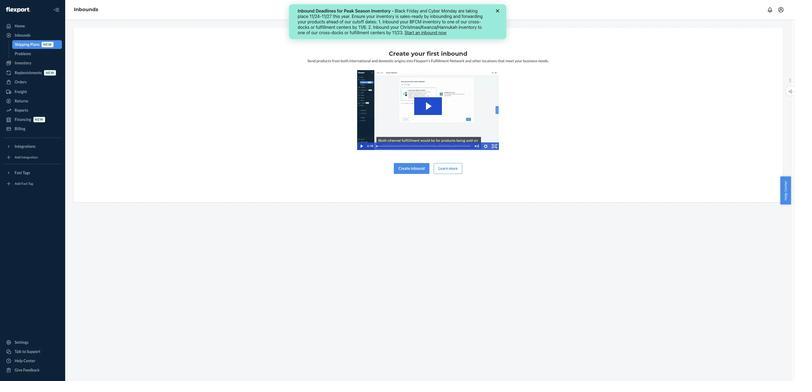 Task type: locate. For each thing, give the bounding box(es) containing it.
shipping
[[15, 42, 30, 47]]

feedback
[[23, 368, 40, 372]]

1 vertical spatial center
[[23, 358, 35, 363]]

help center
[[784, 181, 789, 200], [15, 358, 35, 363]]

1 vertical spatial help center
[[15, 358, 35, 363]]

plans
[[30, 42, 39, 47]]

financing
[[15, 117, 31, 122]]

both
[[341, 58, 349, 63]]

new down reports link at left
[[35, 118, 44, 122]]

your up flexport's
[[411, 50, 425, 57]]

0 vertical spatial inbounds
[[74, 7, 98, 13]]

support
[[27, 349, 40, 354]]

open account menu image
[[778, 7, 785, 13]]

domestic
[[379, 58, 394, 63]]

billing link
[[3, 124, 62, 133]]

0 vertical spatial help
[[784, 193, 789, 200]]

inbounds link
[[74, 7, 98, 13], [3, 31, 62, 40]]

0 vertical spatial help center
[[784, 181, 789, 200]]

2 add from the top
[[15, 182, 21, 186]]

fast left tags
[[15, 170, 22, 175]]

2 and from the left
[[465, 58, 472, 63]]

create for inbound
[[399, 166, 410, 171]]

inbound inside button
[[411, 166, 425, 171]]

1 vertical spatial inbounds
[[15, 33, 31, 38]]

1 vertical spatial create
[[399, 166, 410, 171]]

add fast tag
[[15, 182, 33, 186]]

inbound
[[441, 50, 468, 57], [411, 166, 425, 171]]

learn
[[439, 166, 448, 171]]

add fast tag link
[[3, 179, 62, 188]]

video element
[[357, 70, 499, 150]]

1 vertical spatial inbounds link
[[3, 31, 62, 40]]

0 vertical spatial inbound
[[441, 50, 468, 57]]

inbounds
[[74, 7, 98, 13], [15, 33, 31, 38]]

add left integration
[[15, 155, 21, 159]]

dialog
[[289, 4, 506, 39]]

tags
[[23, 170, 30, 175]]

1 vertical spatial inbound
[[411, 166, 425, 171]]

fast left tag
[[21, 182, 28, 186]]

1 vertical spatial your
[[515, 58, 523, 63]]

1 vertical spatial help
[[15, 358, 23, 363]]

inbound up network
[[441, 50, 468, 57]]

add
[[15, 155, 21, 159], [15, 182, 21, 186]]

0 horizontal spatial your
[[411, 50, 425, 57]]

add for add fast tag
[[15, 182, 21, 186]]

2 vertical spatial new
[[35, 118, 44, 122]]

tag
[[28, 182, 33, 186]]

orders link
[[3, 78, 62, 86]]

new for financing
[[35, 118, 44, 122]]

inbound left the learn
[[411, 166, 425, 171]]

billing
[[15, 126, 25, 131]]

0 horizontal spatial help center
[[15, 358, 35, 363]]

your
[[411, 50, 425, 57], [515, 58, 523, 63]]

orders
[[15, 80, 27, 84]]

1 horizontal spatial inbounds
[[74, 7, 98, 13]]

and
[[372, 58, 378, 63], [465, 58, 472, 63]]

0 vertical spatial inbounds link
[[74, 7, 98, 13]]

fast inside dropdown button
[[15, 170, 22, 175]]

integration
[[21, 155, 38, 159]]

new for shipping plans
[[43, 43, 52, 47]]

help
[[784, 193, 789, 200], [15, 358, 23, 363]]

0 vertical spatial add
[[15, 155, 21, 159]]

0 vertical spatial create
[[389, 50, 410, 57]]

0 horizontal spatial inbounds
[[15, 33, 31, 38]]

fast
[[15, 170, 22, 175], [21, 182, 28, 186]]

origins
[[395, 58, 406, 63]]

give feedback
[[15, 368, 40, 372]]

0 vertical spatial center
[[784, 181, 789, 192]]

1 vertical spatial add
[[15, 182, 21, 186]]

1 vertical spatial new
[[46, 71, 54, 75]]

add for add integration
[[15, 155, 21, 159]]

center
[[784, 181, 789, 192], [23, 358, 35, 363]]

1 horizontal spatial help center
[[784, 181, 789, 200]]

settings
[[15, 340, 29, 345]]

returns link
[[3, 97, 62, 105]]

create inbound button
[[394, 163, 430, 174]]

0 vertical spatial new
[[43, 43, 52, 47]]

returns
[[15, 99, 28, 103]]

0 horizontal spatial inbound
[[411, 166, 425, 171]]

settings link
[[3, 338, 62, 347]]

give feedback button
[[3, 366, 62, 374]]

1 horizontal spatial center
[[784, 181, 789, 192]]

add down fast tags
[[15, 182, 21, 186]]

talk to support
[[15, 349, 40, 354]]

create inside create your first inbound send products from both international and domestic origins into flexport's fulfillment network and other locations that meet your business needs.
[[389, 50, 410, 57]]

1 horizontal spatial help
[[784, 193, 789, 200]]

0 vertical spatial your
[[411, 50, 425, 57]]

1 and from the left
[[372, 58, 378, 63]]

new right the plans
[[43, 43, 52, 47]]

0 vertical spatial fast
[[15, 170, 22, 175]]

flexport logo image
[[6, 7, 30, 12]]

0 horizontal spatial center
[[23, 358, 35, 363]]

new
[[43, 43, 52, 47], [46, 71, 54, 75], [35, 118, 44, 122]]

learn more
[[439, 166, 458, 171]]

your right meet
[[515, 58, 523, 63]]

products
[[317, 58, 331, 63]]

video thumbnail image
[[357, 70, 499, 150], [357, 70, 499, 150]]

freight link
[[3, 88, 62, 96]]

1 horizontal spatial inbound
[[441, 50, 468, 57]]

0 horizontal spatial and
[[372, 58, 378, 63]]

help center link
[[3, 357, 62, 365]]

1 add from the top
[[15, 155, 21, 159]]

create your first inbound send products from both international and domestic origins into flexport's fulfillment network and other locations that meet your business needs.
[[308, 50, 549, 63]]

reports
[[15, 108, 28, 113]]

and left domestic
[[372, 58, 378, 63]]

create for your
[[389, 50, 410, 57]]

into
[[407, 58, 413, 63]]

talk
[[15, 349, 22, 354]]

create
[[389, 50, 410, 57], [399, 166, 410, 171]]

1 horizontal spatial and
[[465, 58, 472, 63]]

new up the orders link
[[46, 71, 54, 75]]

and left the other
[[465, 58, 472, 63]]

create inside button
[[399, 166, 410, 171]]

0 horizontal spatial help
[[15, 358, 23, 363]]

help inside button
[[784, 193, 789, 200]]



Task type: describe. For each thing, give the bounding box(es) containing it.
add integration link
[[3, 153, 62, 162]]

fulfillment
[[431, 58, 449, 63]]

locations
[[482, 58, 497, 63]]

1 horizontal spatial inbounds link
[[74, 7, 98, 13]]

give
[[15, 368, 22, 372]]

meet
[[506, 58, 514, 63]]

send
[[308, 58, 316, 63]]

learn more button
[[434, 163, 463, 174]]

center inside button
[[784, 181, 789, 192]]

to
[[22, 349, 26, 354]]

international
[[349, 58, 371, 63]]

reports link
[[3, 106, 62, 115]]

flexport's
[[414, 58, 431, 63]]

business
[[523, 58, 538, 63]]

integrations
[[15, 144, 35, 149]]

integrations button
[[3, 142, 62, 151]]

shipping plans
[[15, 42, 39, 47]]

1 horizontal spatial your
[[515, 58, 523, 63]]

inventory link
[[3, 59, 62, 67]]

add integration
[[15, 155, 38, 159]]

home
[[15, 24, 25, 28]]

help center inside button
[[784, 181, 789, 200]]

home link
[[3, 22, 62, 30]]

open notifications image
[[767, 7, 774, 13]]

new for replenishments
[[46, 71, 54, 75]]

inbound inside create your first inbound send products from both international and domestic origins into flexport's fulfillment network and other locations that meet your business needs.
[[441, 50, 468, 57]]

network
[[450, 58, 465, 63]]

1 vertical spatial fast
[[21, 182, 28, 186]]

inventory
[[15, 61, 31, 65]]

from
[[332, 58, 340, 63]]

create inbound
[[399, 166, 425, 171]]

other
[[472, 58, 482, 63]]

more
[[449, 166, 458, 171]]

talk to support button
[[3, 347, 62, 356]]

replenishments
[[15, 70, 42, 75]]

close navigation image
[[53, 7, 60, 13]]

that
[[498, 58, 505, 63]]

freight
[[15, 89, 27, 94]]

fast tags button
[[3, 168, 62, 177]]

0 horizontal spatial inbounds link
[[3, 31, 62, 40]]

first
[[427, 50, 440, 57]]

help center button
[[781, 177, 791, 204]]

problems link
[[12, 49, 62, 58]]

needs.
[[538, 58, 549, 63]]

fast tags
[[15, 170, 30, 175]]

problems
[[15, 51, 31, 56]]



Task type: vqa. For each thing, say whether or not it's contained in the screenshot.
Add Integration
yes



